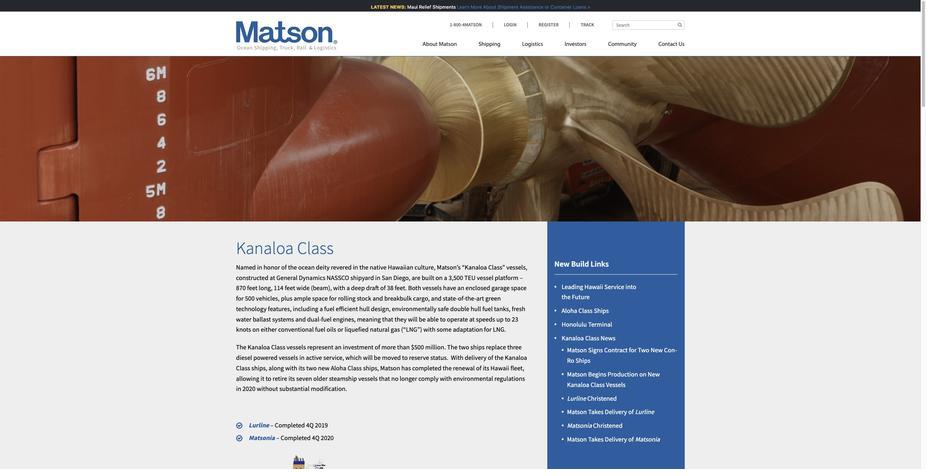 Task type: locate. For each thing, give the bounding box(es) containing it.
systems
[[272, 315, 294, 324]]

gas
[[391, 326, 400, 334]]

0 horizontal spatial two
[[306, 364, 317, 373]]

operate
[[447, 315, 468, 324]]

1 horizontal spatial the
[[447, 344, 458, 352]]

to left 23
[[505, 315, 511, 324]]

hawaii up future
[[585, 283, 603, 291]]

1 horizontal spatial ships
[[594, 307, 609, 315]]

represent
[[307, 344, 334, 352]]

art
[[477, 295, 484, 303]]

– down vessels,
[[520, 274, 523, 282]]

leading
[[562, 283, 583, 291]]

on down the ballast
[[253, 326, 260, 334]]

and up conventional
[[296, 315, 306, 324]]

matson down 1-
[[439, 42, 457, 47]]

ships, up it
[[252, 364, 267, 373]]

with
[[451, 354, 464, 362]]

2 vertical spatial new
[[648, 371, 660, 379]]

$500
[[411, 344, 424, 352]]

or
[[544, 4, 548, 10], [338, 326, 343, 334]]

0 horizontal spatial hull
[[359, 305, 370, 313]]

begins
[[589, 371, 607, 379]]

1 horizontal spatial about
[[482, 4, 495, 10]]

platform
[[495, 274, 519, 282]]

and up the design,
[[373, 295, 383, 303]]

– inside 'named in honor of the ocean deity revered in the native hawaiian culture, matson's "kanaloa class" vessels, constructed at general dynamics nassco shipyard in san diego, are built on a 3,500 teu vessel platform – 870 feet long, 114 feet wide (beam), with a deep draft of 38 feet. both vessels have an enclosed garage space for 500 vehicles, plus ample space for rolling stock and breakbulk cargo, and state-of-the-art green technology features, including a fuel efficient hull design, environmentally safe double hull fuel tanks, fresh water ballast systems and dual-fuel engines, meaning that they will be able to operate at speeds up to 23 knots on either conventional fuel oils or liquefied natural gas ("lng") with some adaptation for lng.'
[[520, 274, 523, 282]]

an up of-
[[458, 284, 465, 293]]

0 horizontal spatial lurline
[[249, 422, 269, 430]]

2 horizontal spatial a
[[444, 274, 447, 282]]

class down the which
[[348, 364, 362, 373]]

matsonia – completed 4q 2020
[[249, 434, 334, 443]]

aloha up honolulu
[[562, 307, 577, 315]]

a left 3,500
[[444, 274, 447, 282]]

that down the design,
[[382, 315, 393, 324]]

or left container
[[544, 4, 548, 10]]

0 vertical spatial 4q
[[306, 422, 314, 430]]

1 horizontal spatial a
[[347, 284, 350, 293]]

at down honor
[[270, 274, 275, 282]]

in
[[257, 263, 262, 272], [353, 263, 358, 272], [375, 274, 381, 282], [300, 354, 305, 362], [236, 385, 241, 394]]

at
[[270, 274, 275, 282], [470, 315, 475, 324]]

0 vertical spatial 2020
[[243, 385, 256, 394]]

1 vertical spatial christened
[[593, 422, 623, 430]]

completed down lurline – completed 4q 2019
[[281, 434, 311, 443]]

speeds
[[476, 315, 495, 324]]

an up service,
[[335, 344, 342, 352]]

on inside matson begins production on new kanaloa class vessels
[[640, 371, 647, 379]]

aloha inside the kanaloa class vessels represent an investment of more than $500 million. the two ships replace three diesel powered vessels in active service, which will be moved to reserve status.  with delivery of the kanaloa class ships, along with its two new aloha class ships, matson has completed the renewal of its hawaii fleet, allowing it to retire its seven older steamship vessels that no longer comply with environmental regulations in 2020 without substantial modification.
[[331, 364, 347, 373]]

2 takes from the top
[[589, 436, 604, 444]]

christened up matson takes delivery of lurline at the right bottom
[[588, 395, 617, 403]]

0 horizontal spatial aloha
[[331, 364, 347, 373]]

1 delivery from the top
[[605, 408, 627, 417]]

space down platform
[[511, 284, 527, 293]]

will up ("lng") at the left
[[408, 315, 418, 324]]

–
[[520, 274, 523, 282], [271, 422, 274, 430], [276, 434, 279, 443]]

active
[[306, 354, 322, 362]]

new
[[555, 259, 570, 269], [651, 347, 663, 355], [648, 371, 660, 379]]

– for – completed 4q 2019
[[271, 422, 274, 430]]

hawaii inside the kanaloa class vessels represent an investment of more than $500 million. the two ships replace three diesel powered vessels in active service, which will be moved to reserve status.  with delivery of the kanaloa class ships, along with its two new aloha class ships, matson has completed the renewal of its hawaii fleet, allowing it to retire its seven older steamship vessels that no longer comply with environmental regulations in 2020 without substantial modification.
[[491, 364, 509, 373]]

2 vertical spatial a
[[320, 305, 323, 313]]

ships up terminal
[[594, 307, 609, 315]]

4q
[[306, 422, 314, 430], [312, 434, 320, 443]]

more
[[470, 4, 481, 10]]

or right oils
[[338, 326, 343, 334]]

be inside 'named in honor of the ocean deity revered in the native hawaiian culture, matson's "kanaloa class" vessels, constructed at general dynamics nassco shipyard in san diego, are built on a 3,500 teu vessel platform – 870 feet long, 114 feet wide (beam), with a deep draft of 38 feet. both vessels have an enclosed garage space for 500 vehicles, plus ample space for rolling stock and breakbulk cargo, and state-of-the-art green technology features, including a fuel efficient hull design, environmentally safe double hull fuel tanks, fresh water ballast systems and dual-fuel engines, meaning that they will be able to operate at speeds up to 23 knots on either conventional fuel oils or liquefied natural gas ("lng") with some adaptation for lng.'
[[419, 315, 426, 324]]

1 horizontal spatial or
[[544, 4, 548, 10]]

1 vertical spatial hawaii
[[491, 364, 509, 373]]

0 vertical spatial be
[[419, 315, 426, 324]]

the down leading in the bottom right of the page
[[562, 293, 571, 302]]

track link
[[570, 22, 594, 28]]

two up with
[[459, 344, 469, 352]]

– up matsonia link
[[271, 422, 274, 430]]

plus
[[281, 295, 293, 303]]

matson signs contract for two new con- ro ships
[[567, 347, 677, 365]]

class up powered
[[271, 344, 285, 352]]

1 the from the left
[[236, 344, 246, 352]]

1 horizontal spatial be
[[419, 315, 426, 324]]

new inside matson begins production on new kanaloa class vessels
[[648, 371, 660, 379]]

None search field
[[613, 20, 685, 30]]

new left "build"
[[555, 259, 570, 269]]

ballast
[[253, 315, 271, 324]]

features,
[[268, 305, 292, 313]]

the down the replace
[[495, 354, 504, 362]]

aloha class ships
[[562, 307, 609, 315]]

takes up matsonia christened
[[589, 408, 604, 417]]

modification.
[[311, 385, 347, 394]]

0 vertical spatial an
[[458, 284, 465, 293]]

1 horizontal spatial lurline
[[567, 395, 586, 403]]

0 vertical spatial about
[[482, 4, 495, 10]]

2 delivery from the top
[[605, 436, 627, 444]]

hawaii inside leading hawaii service into the future
[[585, 283, 603, 291]]

adaptation
[[453, 326, 483, 334]]

along
[[269, 364, 284, 373]]

1 vertical spatial two
[[306, 364, 317, 373]]

2 horizontal spatial –
[[520, 274, 523, 282]]

new
[[318, 364, 330, 373]]

seven
[[296, 375, 312, 383]]

has
[[402, 364, 411, 373]]

delivery
[[605, 408, 627, 417], [605, 436, 627, 444]]

1 horizontal spatial two
[[459, 344, 469, 352]]

2 horizontal spatial on
[[640, 371, 647, 379]]

shipment
[[496, 4, 517, 10]]

0 vertical spatial a
[[444, 274, 447, 282]]

its up substantial
[[289, 375, 295, 383]]

1 vertical spatial be
[[374, 354, 381, 362]]

0 vertical spatial lurline
[[567, 395, 586, 403]]

2 horizontal spatial its
[[483, 364, 490, 373]]

1 vertical spatial lurline
[[635, 408, 654, 417]]

for left two
[[629, 347, 637, 355]]

matson down moved
[[380, 364, 400, 373]]

1 vertical spatial delivery
[[605, 436, 627, 444]]

feet down constructed
[[247, 284, 258, 293]]

matson down matsonia christened
[[567, 436, 587, 444]]

1 vertical spatial that
[[379, 375, 390, 383]]

able
[[427, 315, 439, 324]]

1 vertical spatial takes
[[589, 436, 604, 444]]

banner image
[[0, 45, 921, 222]]

matson down ro
[[567, 371, 587, 379]]

the kanaloa class vessels represent an investment of more than $500 million. the two ships replace three diesel powered vessels in active service, which will be moved to reserve status.  with delivery of the kanaloa class ships, along with its two new aloha class ships, matson has completed the renewal of its hawaii fleet, allowing it to retire its seven older steamship vessels that no longer comply with environmental regulations in 2020 without substantial modification.
[[236, 344, 527, 394]]

hawaii up regulations
[[491, 364, 509, 373]]

0 vertical spatial will
[[408, 315, 418, 324]]

built
[[422, 274, 435, 282]]

space
[[511, 284, 527, 293], [312, 295, 328, 303]]

1 vertical spatial –
[[271, 422, 274, 430]]

1 vertical spatial on
[[253, 326, 260, 334]]

0 horizontal spatial on
[[253, 326, 260, 334]]

2 the from the left
[[447, 344, 458, 352]]

fuel up the speeds
[[483, 305, 493, 313]]

knots
[[236, 326, 251, 334]]

draft
[[366, 284, 379, 293]]

0 horizontal spatial be
[[374, 354, 381, 362]]

of down the replace
[[488, 354, 494, 362]]

kanaloa up powered
[[248, 344, 270, 352]]

0 horizontal spatial 2020
[[243, 385, 256, 394]]

0 horizontal spatial feet
[[247, 284, 258, 293]]

– down lurline – completed 4q 2019
[[276, 434, 279, 443]]

delivery for lurline
[[605, 408, 627, 417]]

be inside the kanaloa class vessels represent an investment of more than $500 million. the two ships replace three diesel powered vessels in active service, which will be moved to reserve status.  with delivery of the kanaloa class ships, along with its two new aloha class ships, matson has completed the renewal of its hawaii fleet, allowing it to retire its seven older steamship vessels that no longer comply with environmental regulations in 2020 without substantial modification.
[[374, 354, 381, 362]]

a
[[444, 274, 447, 282], [347, 284, 350, 293], [320, 305, 323, 313]]

space down the (beam),
[[312, 295, 328, 303]]

powered
[[254, 354, 278, 362]]

1 horizontal spatial hawaii
[[585, 283, 603, 291]]

2 horizontal spatial and
[[431, 295, 442, 303]]

feet down general
[[285, 284, 295, 293]]

1 horizontal spatial feet
[[285, 284, 295, 293]]

without
[[257, 385, 278, 394]]

the
[[288, 263, 297, 272], [360, 263, 369, 272], [562, 293, 571, 302], [495, 354, 504, 362], [443, 364, 452, 373]]

0 horizontal spatial the
[[236, 344, 246, 352]]

0 vertical spatial hawaii
[[585, 283, 603, 291]]

1 vertical spatial completed
[[281, 434, 311, 443]]

0 vertical spatial that
[[382, 315, 393, 324]]

it
[[261, 375, 265, 383]]

that
[[382, 315, 393, 324], [379, 375, 390, 383]]

aloha inside new build links section
[[562, 307, 577, 315]]

christened down matson takes delivery of lurline at the right bottom
[[593, 422, 623, 430]]

1 vertical spatial about
[[423, 42, 438, 47]]

0 horizontal spatial will
[[363, 354, 373, 362]]

the up general
[[288, 263, 297, 272]]

new right two
[[651, 347, 663, 355]]

a left the deep
[[347, 284, 350, 293]]

0 horizontal spatial or
[[338, 326, 343, 334]]

2 vertical spatial lurline
[[249, 422, 269, 430]]

feet
[[247, 284, 258, 293], [285, 284, 295, 293]]

1 vertical spatial at
[[470, 315, 475, 324]]

0 horizontal spatial –
[[271, 422, 274, 430]]

no
[[392, 375, 399, 383]]

class down begins at bottom
[[591, 381, 605, 389]]

class down diesel
[[236, 364, 250, 373]]

1 vertical spatial will
[[363, 354, 373, 362]]

kanaloa inside matson begins production on new kanaloa class vessels
[[567, 381, 590, 389]]

deity
[[316, 263, 330, 272]]

aloha
[[562, 307, 577, 315], [331, 364, 347, 373]]

delivery up matsonia christened
[[605, 408, 627, 417]]

up
[[497, 315, 504, 324]]

1 vertical spatial a
[[347, 284, 350, 293]]

new inside matson signs contract for two new con- ro ships
[[651, 347, 663, 355]]

matson down lurline christened at the right bottom of the page
[[567, 408, 587, 417]]

matson takes delivery of matsonia
[[567, 436, 660, 444]]

1 vertical spatial new
[[651, 347, 663, 355]]

1 vertical spatial space
[[312, 295, 328, 303]]

0 vertical spatial –
[[520, 274, 523, 282]]

fuel left oils
[[315, 326, 326, 334]]

and up the safe
[[431, 295, 442, 303]]

blue matson logo with ocean, shipping, truck, rail and logistics written beneath it. image
[[236, 21, 338, 51]]

matson
[[439, 42, 457, 47], [567, 347, 587, 355], [380, 364, 400, 373], [567, 371, 587, 379], [567, 408, 587, 417], [567, 436, 587, 444]]

1 vertical spatial an
[[335, 344, 342, 352]]

to up has
[[402, 354, 408, 362]]

matson inside the kanaloa class vessels represent an investment of more than $500 million. the two ships replace three diesel powered vessels in active service, which will be moved to reserve status.  with delivery of the kanaloa class ships, along with its two new aloha class ships, matson has completed the renewal of its hawaii fleet, allowing it to retire its seven older steamship vessels that no longer comply with environmental regulations in 2020 without substantial modification.
[[380, 364, 400, 373]]

on right the production
[[640, 371, 647, 379]]

matson inside matson signs contract for two new con- ro ships
[[567, 347, 587, 355]]

4q left 2019
[[306, 422, 314, 430]]

2020 down 2019
[[321, 434, 334, 443]]

1 horizontal spatial matsonia
[[567, 422, 592, 430]]

takes down matsonia christened
[[589, 436, 604, 444]]

two down active
[[306, 364, 317, 373]]

completed
[[275, 422, 305, 430], [281, 434, 311, 443]]

with down able
[[424, 326, 436, 334]]

2 vertical spatial –
[[276, 434, 279, 443]]

kanaloa class
[[236, 237, 334, 259]]

2 vertical spatial on
[[640, 371, 647, 379]]

with right "along"
[[285, 364, 297, 373]]

1 vertical spatial or
[[338, 326, 343, 334]]

1 horizontal spatial –
[[276, 434, 279, 443]]

news
[[601, 334, 616, 343]]

named in honor of the ocean deity revered in the native hawaiian culture, matson's "kanaloa class" vessels, constructed at general dynamics nassco shipyard in san diego, are built on a 3,500 teu vessel platform – 870 feet long, 114 feet wide (beam), with a deep draft of 38 feet. both vessels have an enclosed garage space for 500 vehicles, plus ample space for rolling stock and breakbulk cargo, and state-of-the-art green technology features, including a fuel efficient hull design, environmentally safe double hull fuel tanks, fresh water ballast systems and dual-fuel engines, meaning that they will be able to operate at speeds up to 23 knots on either conventional fuel oils or liquefied natural gas ("lng") with some adaptation for lng.
[[236, 263, 528, 334]]

its down delivery
[[483, 364, 490, 373]]

lurline
[[567, 395, 586, 403], [635, 408, 654, 417], [249, 422, 269, 430]]

hull down stock
[[359, 305, 370, 313]]

114
[[274, 284, 284, 293]]

kanaloa up lurline christened at the right bottom of the page
[[567, 381, 590, 389]]

1 horizontal spatial will
[[408, 315, 418, 324]]

delivery down matsonia christened
[[605, 436, 627, 444]]

on right built
[[436, 274, 443, 282]]

aloha up steamship
[[331, 364, 347, 373]]

class up honolulu terminal link
[[579, 307, 593, 315]]

delivery for matsonia
[[605, 436, 627, 444]]

0 vertical spatial on
[[436, 274, 443, 282]]

at up adaptation
[[470, 315, 475, 324]]

of left more
[[375, 344, 380, 352]]

maui
[[406, 4, 417, 10]]

2 horizontal spatial matsonia
[[635, 436, 660, 444]]

takes for matson takes delivery of lurline
[[589, 408, 604, 417]]

will down investment at bottom
[[363, 354, 373, 362]]

completed for matsonia
[[281, 434, 311, 443]]

that left "no"
[[379, 375, 390, 383]]

reserve
[[409, 354, 429, 362]]

environmentally
[[392, 305, 437, 313]]

0 horizontal spatial matsonia
[[249, 434, 275, 443]]

1 vertical spatial aloha
[[331, 364, 347, 373]]

matson inside matson begins production on new kanaloa class vessels
[[567, 371, 587, 379]]

vessels
[[423, 284, 442, 293], [287, 344, 306, 352], [279, 354, 298, 362], [358, 375, 378, 383]]

1 vertical spatial ships
[[576, 357, 591, 365]]

of
[[281, 263, 287, 272], [380, 284, 386, 293], [375, 344, 380, 352], [488, 354, 494, 362], [476, 364, 482, 373], [629, 408, 634, 417], [629, 436, 634, 444]]

be left moved
[[374, 354, 381, 362]]

1 horizontal spatial hull
[[471, 305, 481, 313]]

to right able
[[440, 315, 446, 324]]

or inside 'named in honor of the ocean deity revered in the native hawaiian culture, matson's "kanaloa class" vessels, constructed at general dynamics nassco shipyard in san diego, are built on a 3,500 teu vessel platform – 870 feet long, 114 feet wide (beam), with a deep draft of 38 feet. both vessels have an enclosed garage space for 500 vehicles, plus ample space for rolling stock and breakbulk cargo, and state-of-the-art green technology features, including a fuel efficient hull design, environmentally safe double hull fuel tanks, fresh water ballast systems and dual-fuel engines, meaning that they will be able to operate at speeds up to 23 knots on either conventional fuel oils or liquefied natural gas ("lng") with some adaptation for lng.'
[[338, 326, 343, 334]]

0 horizontal spatial about
[[423, 42, 438, 47]]

a up dual-
[[320, 305, 323, 313]]

hull down art
[[471, 305, 481, 313]]

0 vertical spatial delivery
[[605, 408, 627, 417]]

0 vertical spatial at
[[270, 274, 275, 282]]

an inside the kanaloa class vessels represent an investment of more than $500 million. the two ships replace three diesel powered vessels in active service, which will be moved to reserve status.  with delivery of the kanaloa class ships, along with its two new aloha class ships, matson has completed the renewal of its hawaii fleet, allowing it to retire its seven older steamship vessels that no longer comply with environmental regulations in 2020 without substantial modification.
[[335, 344, 342, 352]]

500
[[245, 295, 255, 303]]

learn more about shipment assistance or container loans > link
[[456, 4, 589, 10]]

1 horizontal spatial aloha
[[562, 307, 577, 315]]

0 vertical spatial aloha
[[562, 307, 577, 315]]

0 horizontal spatial an
[[335, 344, 342, 352]]

with down "nassco"
[[333, 284, 345, 293]]

links
[[591, 259, 609, 269]]

kanaloa
[[236, 237, 294, 259], [562, 334, 584, 343], [248, 344, 270, 352], [505, 354, 527, 362], [567, 381, 590, 389]]

the up shipyard
[[360, 263, 369, 272]]

0 vertical spatial completed
[[275, 422, 305, 430]]

0 vertical spatial christened
[[588, 395, 617, 403]]

0 horizontal spatial hawaii
[[491, 364, 509, 373]]

vessels down built
[[423, 284, 442, 293]]

("lng")
[[401, 326, 422, 334]]

be left able
[[419, 315, 426, 324]]

teu
[[465, 274, 476, 282]]

0 horizontal spatial ships
[[576, 357, 591, 365]]

0 vertical spatial takes
[[589, 408, 604, 417]]

the down with
[[443, 364, 452, 373]]

1 horizontal spatial an
[[458, 284, 465, 293]]

0 horizontal spatial ships,
[[252, 364, 267, 373]]

1 horizontal spatial space
[[511, 284, 527, 293]]

for inside matson signs contract for two new con- ro ships
[[629, 347, 637, 355]]

ships, down investment at bottom
[[363, 364, 379, 373]]

1 takes from the top
[[589, 408, 604, 417]]

takes for matson takes delivery of matsonia
[[589, 436, 604, 444]]

1 horizontal spatial ships,
[[363, 364, 379, 373]]

matson up ro
[[567, 347, 587, 355]]

long,
[[259, 284, 273, 293]]



Task type: vqa. For each thing, say whether or not it's contained in the screenshot.
Shipping
yes



Task type: describe. For each thing, give the bounding box(es) containing it.
of left "38"
[[380, 284, 386, 293]]

ample
[[294, 295, 311, 303]]

about matson link
[[423, 38, 468, 53]]

matson for matson takes delivery of lurline
[[567, 408, 587, 417]]

technology
[[236, 305, 267, 313]]

register
[[539, 22, 559, 28]]

in left honor
[[257, 263, 262, 272]]

matson signs contract for two new con- ro ships link
[[567, 347, 677, 365]]

moved
[[382, 354, 401, 362]]

matson for matson begins production on new kanaloa class vessels
[[567, 371, 587, 379]]

environmental
[[453, 375, 493, 383]]

lurline for – completed 4q 2019
[[249, 422, 269, 430]]

1 vertical spatial 2020
[[321, 434, 334, 443]]

2019
[[315, 422, 328, 430]]

with right comply
[[440, 375, 452, 383]]

vessels right steamship
[[358, 375, 378, 383]]

class up the deity
[[297, 237, 334, 259]]

38
[[387, 284, 394, 293]]

terminal
[[588, 321, 613, 329]]

search image
[[678, 22, 682, 27]]

state-
[[443, 295, 458, 303]]

feet.
[[395, 284, 407, 293]]

of up general
[[281, 263, 287, 272]]

million.
[[425, 344, 446, 352]]

0 vertical spatial ships
[[594, 307, 609, 315]]

longer
[[400, 375, 417, 383]]

relief
[[418, 4, 430, 10]]

will inside 'named in honor of the ocean deity revered in the native hawaiian culture, matson's "kanaloa class" vessels, constructed at general dynamics nassco shipyard in san diego, are built on a 3,500 teu vessel platform – 870 feet long, 114 feet wide (beam), with a deep draft of 38 feet. both vessels have an enclosed garage space for 500 vehicles, plus ample space for rolling stock and breakbulk cargo, and state-of-the-art green technology features, including a fuel efficient hull design, environmentally safe double hull fuel tanks, fresh water ballast systems and dual-fuel engines, meaning that they will be able to operate at speeds up to 23 knots on either conventional fuel oils or liquefied natural gas ("lng") with some adaptation for lng.'
[[408, 315, 418, 324]]

named
[[236, 263, 256, 272]]

fuel up oils
[[321, 315, 332, 324]]

1 feet from the left
[[247, 284, 258, 293]]

lurline for christened
[[567, 395, 586, 403]]

1 horizontal spatial and
[[373, 295, 383, 303]]

two
[[638, 347, 650, 355]]

stock
[[357, 295, 371, 303]]

for down the speeds
[[484, 326, 492, 334]]

meaning
[[357, 315, 381, 324]]

for left 'rolling'
[[329, 295, 337, 303]]

nassco
[[327, 274, 349, 282]]

dynamics
[[299, 274, 326, 282]]

than
[[397, 344, 410, 352]]

either
[[261, 326, 277, 334]]

matsonia for matsonia – completed 4q 2020
[[249, 434, 275, 443]]

ships inside matson signs contract for two new con- ro ships
[[576, 357, 591, 365]]

of down delivery
[[476, 364, 482, 373]]

in down allowing on the left bottom
[[236, 385, 241, 394]]

(beam),
[[311, 284, 332, 293]]

both
[[408, 284, 421, 293]]

investors link
[[554, 38, 598, 53]]

contact us link
[[648, 38, 685, 53]]

2020 inside the kanaloa class vessels represent an investment of more than $500 million. the two ships replace three diesel powered vessels in active service, which will be moved to reserve status.  with delivery of the kanaloa class ships, along with its two new aloha class ships, matson has completed the renewal of its hawaii fleet, allowing it to retire its seven older steamship vessels that no longer comply with environmental regulations in 2020 without substantial modification.
[[243, 385, 256, 394]]

0 vertical spatial two
[[459, 344, 469, 352]]

signs
[[589, 347, 603, 355]]

0 horizontal spatial space
[[312, 295, 328, 303]]

rolling
[[338, 295, 356, 303]]

they
[[395, 315, 407, 324]]

matsonia for matsonia christened
[[567, 422, 592, 430]]

new build links section
[[538, 222, 694, 470]]

lurline christened
[[567, 395, 617, 403]]

for left 500
[[236, 295, 244, 303]]

completed for lurline
[[275, 422, 305, 430]]

0 vertical spatial space
[[511, 284, 527, 293]]

con-
[[664, 347, 677, 355]]

kanaloa up honor
[[236, 237, 294, 259]]

kanaloa up 'fleet,' on the right of page
[[505, 354, 527, 362]]

kanaloa down honolulu
[[562, 334, 584, 343]]

top menu navigation
[[423, 38, 685, 53]]

vessels down conventional
[[287, 344, 306, 352]]

container
[[549, 4, 571, 10]]

liquefied
[[345, 326, 369, 334]]

fresh
[[512, 305, 526, 313]]

breakbulk
[[385, 295, 412, 303]]

an inside 'named in honor of the ocean deity revered in the native hawaiian culture, matson's "kanaloa class" vessels, constructed at general dynamics nassco shipyard in san diego, are built on a 3,500 teu vessel platform – 870 feet long, 114 feet wide (beam), with a deep draft of 38 feet. both vessels have an enclosed garage space for 500 vehicles, plus ample space for rolling stock and breakbulk cargo, and state-of-the-art green technology features, including a fuel efficient hull design, environmentally safe double hull fuel tanks, fresh water ballast systems and dual-fuel engines, meaning that they will be able to operate at speeds up to 23 knots on either conventional fuel oils or liquefied natural gas ("lng") with some adaptation for lng.'
[[458, 284, 465, 293]]

0 vertical spatial or
[[544, 4, 548, 10]]

1-800-4matson link
[[450, 22, 493, 28]]

natural
[[370, 326, 390, 334]]

4matson
[[463, 22, 482, 28]]

service
[[605, 283, 625, 291]]

constructed
[[236, 274, 269, 282]]

green
[[486, 295, 501, 303]]

Search search field
[[613, 20, 685, 30]]

vessels up "along"
[[279, 354, 298, 362]]

0 horizontal spatial and
[[296, 315, 306, 324]]

in up shipyard
[[353, 263, 358, 272]]

2 hull from the left
[[471, 305, 481, 313]]

enclosed
[[466, 284, 490, 293]]

fuel left efficient
[[324, 305, 335, 313]]

wide
[[297, 284, 310, 293]]

native
[[370, 263, 387, 272]]

have
[[443, 284, 456, 293]]

that inside 'named in honor of the ocean deity revered in the native hawaiian culture, matson's "kanaloa class" vessels, constructed at general dynamics nassco shipyard in san diego, are built on a 3,500 teu vessel platform – 870 feet long, 114 feet wide (beam), with a deep draft of 38 feet. both vessels have an enclosed garage space for 500 vehicles, plus ample space for rolling stock and breakbulk cargo, and state-of-the-art green technology features, including a fuel efficient hull design, environmentally safe double hull fuel tanks, fresh water ballast systems and dual-fuel engines, meaning that they will be able to operate at speeds up to 23 knots on either conventional fuel oils or liquefied natural gas ("lng") with some adaptation for lng.'
[[382, 315, 393, 324]]

login link
[[493, 22, 528, 28]]

that inside the kanaloa class vessels represent an investment of more than $500 million. the two ships replace three diesel powered vessels in active service, which will be moved to reserve status.  with delivery of the kanaloa class ships, along with its two new aloha class ships, matson has completed the renewal of its hawaii fleet, allowing it to retire its seven older steamship vessels that no longer comply with environmental regulations in 2020 without substantial modification.
[[379, 375, 390, 383]]

lurline link
[[249, 422, 271, 430]]

vessel
[[477, 274, 494, 282]]

tanks,
[[494, 305, 511, 313]]

– for – completed 4q 2020
[[276, 434, 279, 443]]

0 vertical spatial new
[[555, 259, 570, 269]]

shipments
[[431, 4, 455, 10]]

2 feet from the left
[[285, 284, 295, 293]]

older
[[314, 375, 328, 383]]

ro
[[567, 357, 575, 365]]

will inside the kanaloa class vessels represent an investment of more than $500 million. the two ships replace three diesel powered vessels in active service, which will be moved to reserve status.  with delivery of the kanaloa class ships, along with its two new aloha class ships, matson has completed the renewal of its hawaii fleet, allowing it to retire its seven older steamship vessels that no longer comply with environmental regulations in 2020 without substantial modification.
[[363, 354, 373, 362]]

community
[[608, 42, 637, 47]]

matson inside top menu navigation
[[439, 42, 457, 47]]

1 ships, from the left
[[252, 364, 267, 373]]

ships
[[471, 344, 485, 352]]

1 horizontal spatial at
[[470, 315, 475, 324]]

christened for lurline christened
[[588, 395, 617, 403]]

in left san
[[375, 274, 381, 282]]

conventional
[[278, 326, 314, 334]]

new build links
[[555, 259, 609, 269]]

in left active
[[300, 354, 305, 362]]

about inside top menu navigation
[[423, 42, 438, 47]]

build
[[571, 259, 589, 269]]

contract
[[604, 347, 628, 355]]

matson for matson signs contract for two new con- ro ships
[[567, 347, 587, 355]]

class"
[[489, 263, 505, 272]]

vessels
[[606, 381, 626, 389]]

diego,
[[394, 274, 411, 282]]

water
[[236, 315, 252, 324]]

allowing
[[236, 375, 259, 383]]

service,
[[324, 354, 344, 362]]

class inside matson begins production on new kanaloa class vessels
[[591, 381, 605, 389]]

1-800-4matson
[[450, 22, 482, 28]]

4q for 2019
[[306, 422, 314, 430]]

which
[[346, 354, 362, 362]]

800-
[[454, 22, 463, 28]]

future
[[572, 293, 590, 302]]

class up signs
[[585, 334, 600, 343]]

matson's
[[437, 263, 461, 272]]

1 horizontal spatial its
[[299, 364, 305, 373]]

aloha class ships link
[[562, 307, 609, 315]]

1 hull from the left
[[359, 305, 370, 313]]

the-
[[466, 295, 477, 303]]

latest news: maui relief shipments learn more about shipment assistance or container loans >
[[370, 4, 589, 10]]

of down matson takes delivery of lurline at the right bottom
[[629, 436, 634, 444]]

matson begins production on new kanaloa class vessels link
[[567, 371, 660, 389]]

honolulu
[[562, 321, 587, 329]]

kanaloa class news
[[562, 334, 616, 343]]

4q for 2020
[[312, 434, 320, 443]]

2 ships, from the left
[[363, 364, 379, 373]]

us
[[679, 42, 685, 47]]

0 horizontal spatial a
[[320, 305, 323, 313]]

contact
[[659, 42, 678, 47]]

1 horizontal spatial on
[[436, 274, 443, 282]]

investment
[[343, 344, 374, 352]]

0 horizontal spatial its
[[289, 375, 295, 383]]

to right it
[[266, 375, 271, 383]]

christened for matsonia christened
[[593, 422, 623, 430]]

of-
[[458, 295, 466, 303]]

vessels inside 'named in honor of the ocean deity revered in the native hawaiian culture, matson's "kanaloa class" vessels, constructed at general dynamics nassco shipyard in san diego, are built on a 3,500 teu vessel platform – 870 feet long, 114 feet wide (beam), with a deep draft of 38 feet. both vessels have an enclosed garage space for 500 vehicles, plus ample space for rolling stock and breakbulk cargo, and state-of-the-art green technology features, including a fuel efficient hull design, environmentally safe double hull fuel tanks, fresh water ballast systems and dual-fuel engines, meaning that they will be able to operate at speeds up to 23 knots on either conventional fuel oils or liquefied natural gas ("lng") with some adaptation for lng.'
[[423, 284, 442, 293]]

investors
[[565, 42, 587, 47]]

cargo,
[[413, 295, 430, 303]]

matson for matson takes delivery of matsonia
[[567, 436, 587, 444]]

2 horizontal spatial lurline
[[635, 408, 654, 417]]

the inside leading hawaii service into the future
[[562, 293, 571, 302]]

of up matson takes delivery of matsonia on the bottom right of the page
[[629, 408, 634, 417]]

ocean
[[298, 263, 315, 272]]

23
[[512, 315, 519, 324]]

news:
[[389, 4, 405, 10]]

vehicles,
[[256, 295, 280, 303]]



